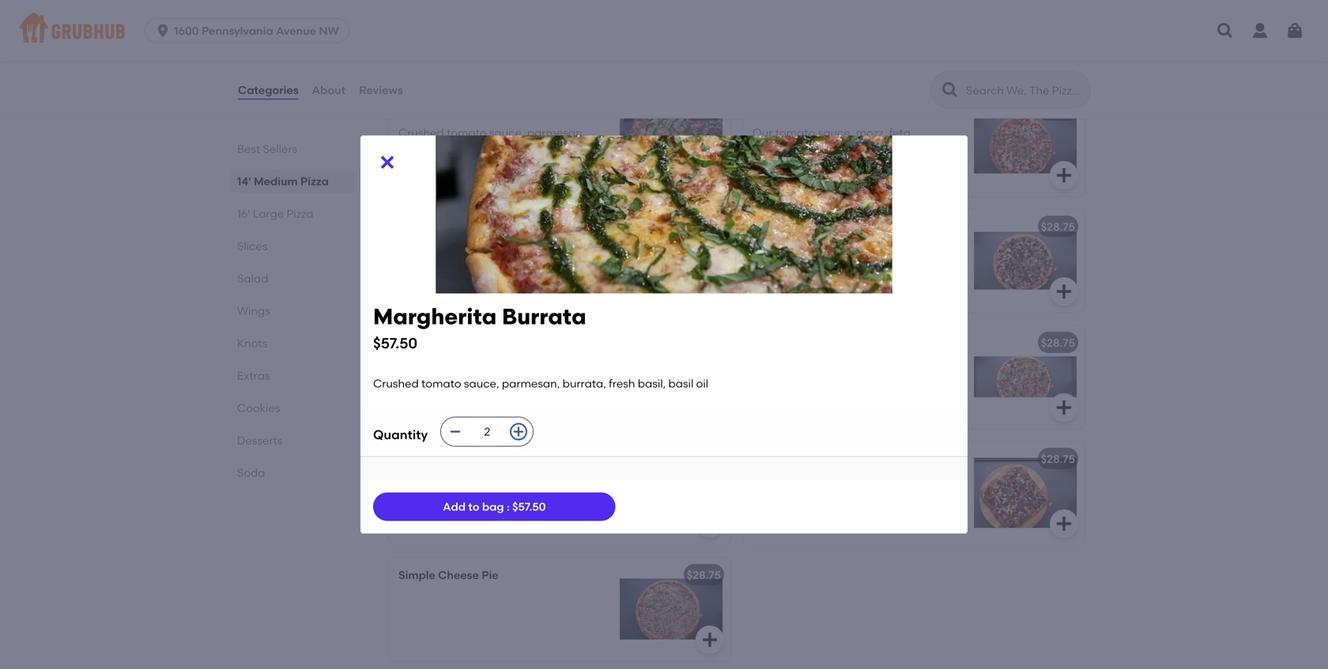 Task type: vqa. For each thing, say whether or not it's contained in the screenshot.
'A' corresponding to refreshing
no



Task type: locate. For each thing, give the bounding box(es) containing it.
hand inside hand tossed, mozzarella, tomato sauce, bacon, italian sausage, virginia honey ham, pepperoni and fresh oregano.
[[398, 359, 428, 372]]

and down oven
[[753, 290, 774, 304]]

crust down eggplant,
[[843, 507, 870, 520]]

and inside hand tossed, mozzarella, tomato sauce, pepperoni, italian sausage, mushrooms, red onions, green peppers and fresh oregano.
[[800, 407, 821, 420]]

basil inside the '"vegan too!" fresh tomato sauce, medley of roasted peppers, cremini mushrooms, sweet onions, basil pesto, chopped parsley, sicilian crust'
[[542, 507, 567, 520]]

1 vertical spatial peppers,
[[753, 507, 800, 520]]

crushed
[[398, 126, 444, 140], [373, 377, 419, 390]]

cookies
[[237, 402, 280, 415]]

2 italian from the left
[[851, 375, 885, 388]]

hand tossed, tomato sauce, mozzarella, virginia honey ham and ginger infused pineapple
[[398, 242, 588, 288]]

sauce, inside hand tossed, mozzarella, tomato sauce, bacon, italian sausage, virginia honey ham, pepperoni and fresh oregano.
[[398, 375, 434, 388]]

delicious veg sicilian pie image
[[612, 442, 730, 544]]

butcher's block pizza image
[[612, 325, 730, 428]]

pizza right medium
[[300, 175, 329, 188]]

oregano. down green
[[853, 407, 901, 420]]

virginia up pineapple
[[462, 258, 501, 272]]

hand down the market
[[753, 242, 782, 256]]

2 vertical spatial basil
[[542, 507, 567, 520]]

pizza right large
[[287, 207, 314, 221]]

red down feta
[[898, 142, 916, 156]]

1 vertical spatial parmesan,
[[502, 377, 560, 390]]

tossed, down the market place pizza
[[785, 242, 823, 256]]

mozzarella, up pepperoni,
[[826, 359, 887, 372]]

tomatoes, inside hand tossed, mozzarella, tomato sauce, fresh oregano, mushrooms, oven roasted tomatoes, red onions and spinach.
[[825, 274, 880, 288]]

0 horizontal spatial italian
[[477, 375, 510, 388]]

italian for onions,
[[851, 375, 885, 388]]

svg image
[[155, 23, 171, 39], [1055, 166, 1074, 185], [700, 282, 719, 301], [1055, 282, 1074, 301], [449, 426, 462, 438], [700, 514, 719, 533], [1055, 514, 1074, 533], [700, 631, 719, 650]]

hand inside hand tossed, mozzarella, tomato sauce, fresh oregano, mushrooms, oven roasted tomatoes, red onions and spinach.
[[753, 242, 782, 256]]

hand
[[398, 242, 428, 256], [753, 242, 782, 256], [398, 359, 428, 372], [753, 359, 782, 372]]

0 horizontal spatial basil
[[504, 142, 529, 156]]

1 vertical spatial tomatoes,
[[825, 274, 880, 288]]

2 mozz, from the top
[[856, 475, 886, 488]]

sausage, up green
[[888, 375, 936, 388]]

mozzarella, for hand tossed, mozzarella, tomato sauce, bacon, italian sausage, virginia honey ham, pepperoni and fresh oregano.
[[472, 359, 532, 372]]

crust inside the '"vegan too!" fresh tomato sauce, medley of roasted peppers, cremini mushrooms, sweet onions, basil pesto, chopped parsley, sicilian crust'
[[568, 523, 595, 536]]

hand down 'honey'
[[398, 242, 428, 256]]

$57.50
[[373, 335, 417, 352], [512, 500, 546, 514]]

mozzarella, inside hand tossed, mozzarella, tomato sauce, bacon, italian sausage, virginia honey ham, pepperoni and fresh oregano.
[[472, 359, 532, 372]]

0 vertical spatial peppers,
[[498, 491, 545, 504]]

basil
[[504, 142, 529, 156], [668, 377, 694, 390], [542, 507, 567, 520]]

0 horizontal spatial basil,
[[474, 142, 502, 156]]

hand down butcher's
[[398, 359, 428, 372]]

1 horizontal spatial oil
[[696, 377, 708, 390]]

virginia down bacon,
[[398, 391, 438, 404]]

best sellers
[[237, 142, 297, 156]]

our for our tomato sauce, mozz, feta cheese, roasted tomatoes, red onions, kalamata olives, fresh oregano, spike's kefalonian olive oil
[[753, 126, 773, 140]]

hand inside hand tossed, tomato sauce, mozzarella, virginia honey ham and ginger infused pineapple
[[398, 242, 428, 256]]

sicilian down eggplant,
[[802, 507, 840, 520]]

0 horizontal spatial oregano.
[[427, 407, 476, 420]]

hand up peppers
[[753, 359, 782, 372]]

$28.75
[[687, 104, 721, 117], [1041, 104, 1075, 117], [687, 220, 721, 233], [1041, 220, 1075, 233], [1041, 336, 1075, 350], [687, 452, 721, 466], [1041, 452, 1075, 466], [687, 569, 721, 582]]

pizza for butcher's block pizza
[[485, 336, 513, 350]]

best
[[237, 142, 260, 156]]

0 vertical spatial crust
[[843, 507, 870, 520]]

$28.75 for "vegan too!" fresh tomato sauce, medley of roasted peppers, cremini mushrooms, sweet onions, basil pesto, chopped parsley, sicilian crust
[[687, 452, 721, 466]]

tomatoes,
[[841, 142, 895, 156], [825, 274, 880, 288]]

1 oregano. from the left
[[427, 407, 476, 420]]

crushed down reviews "button"
[[398, 126, 444, 140]]

mozz, left feta
[[856, 126, 886, 140]]

oregano, down cheese,
[[753, 174, 801, 188]]

sicilian
[[474, 452, 513, 466], [785, 452, 824, 466], [802, 507, 840, 520]]

oregano, down place
[[819, 258, 868, 272]]

roasted
[[797, 142, 838, 156], [781, 274, 822, 288], [454, 491, 495, 504], [794, 491, 835, 504]]

1 horizontal spatial $57.50
[[512, 500, 546, 514]]

0 horizontal spatial $57.50
[[373, 335, 417, 352]]

tossed, inside hand tossed, mozzarella, tomato sauce, pepperoni, italian sausage, mushrooms, red onions, green peppers and fresh oregano.
[[785, 359, 823, 372]]

tossed,
[[431, 242, 469, 256], [785, 242, 823, 256], [431, 359, 469, 372], [785, 359, 823, 372]]

0 horizontal spatial pie
[[482, 569, 499, 582]]

0 vertical spatial virginia
[[462, 258, 501, 272]]

about
[[312, 83, 346, 97]]

and
[[464, 220, 486, 233], [566, 258, 588, 272], [753, 290, 774, 304], [564, 391, 585, 404], [800, 407, 821, 420]]

0 vertical spatial mozz,
[[856, 126, 886, 140]]

red down pepperoni,
[[821, 391, 839, 404]]

pie up the '"vegan too!" fresh tomato sauce, medley of roasted peppers, cremini mushrooms, sweet onions, basil pesto, chopped parsley, sicilian crust' on the bottom left of page
[[516, 452, 533, 466]]

mozz,
[[856, 126, 886, 140], [856, 475, 886, 488]]

red inside hand tossed, mozzarella, tomato sauce, pepperoni, italian sausage, mushrooms, red onions, green peppers and fresh oregano.
[[821, 391, 839, 404]]

1 vertical spatial mushrooms,
[[753, 391, 818, 404]]

pizza for 14' medium pizza
[[300, 175, 329, 188]]

mozzarella, up "ham,"
[[472, 359, 532, 372]]

sausage, up pepperoni
[[513, 375, 561, 388]]

burrata,
[[398, 142, 442, 156], [563, 377, 606, 390]]

2 horizontal spatial onions,
[[842, 391, 880, 404]]

spicy sicilian image
[[966, 442, 1085, 544]]

onions, up 'parsley,'
[[501, 507, 539, 520]]

tossed, up bacon,
[[431, 359, 469, 372]]

green
[[882, 391, 913, 404]]

oregano,
[[753, 174, 801, 188], [819, 258, 868, 272]]

1 horizontal spatial burrata,
[[563, 377, 606, 390]]

1 horizontal spatial basil,
[[638, 377, 666, 390]]

fresh inside hand tossed, mozzarella, tomato sauce, bacon, italian sausage, virginia honey ham, pepperoni and fresh oregano.
[[398, 407, 425, 420]]

our inside the our tomato sauce, mozz, spicy salami, roasted eggplant, calabrian peppers, sicilian crust
[[753, 475, 773, 488]]

"vegan too!" fresh tomato sauce, medley of roasted peppers, cremini mushrooms, sweet onions, basil pesto, chopped parsley, sicilian crust
[[398, 475, 595, 536]]

sauce, inside crushed tomato sauce, parmesan, burrata, fresh basil, basil oil
[[489, 126, 525, 140]]

honey up pineapple
[[504, 258, 536, 272]]

1 vertical spatial oil
[[696, 377, 708, 390]]

2 vertical spatial mushrooms,
[[398, 507, 464, 520]]

sicilian right spicy
[[785, 452, 824, 466]]

mozzarella, down the market place pizza
[[826, 242, 887, 256]]

burrata, down burrata
[[563, 377, 606, 390]]

1 italian from the left
[[477, 375, 510, 388]]

1600 pennsylvania avenue nw
[[174, 24, 339, 38]]

mushrooms, up 'onions'
[[870, 258, 936, 272]]

tossed, up pepperoni,
[[785, 359, 823, 372]]

1 vertical spatial mozz,
[[856, 475, 886, 488]]

1 horizontal spatial honey
[[504, 258, 536, 272]]

2 horizontal spatial mushrooms,
[[870, 258, 936, 272]]

hand for hand tossed, mozzarella, tomato sauce, bacon, italian sausage, virginia honey ham, pepperoni and fresh oregano.
[[398, 359, 428, 372]]

0 vertical spatial oregano,
[[753, 174, 801, 188]]

mozzarella, inside hand tossed, tomato sauce, mozzarella, virginia honey ham and ginger infused pineapple
[[398, 258, 459, 272]]

sauce, inside hand tossed, mozzarella, tomato sauce, pepperoni, italian sausage, mushrooms, red onions, green peppers and fresh oregano.
[[753, 375, 788, 388]]

0 horizontal spatial honey
[[440, 391, 473, 404]]

mozz, for feta
[[856, 126, 886, 140]]

parmesan,
[[527, 126, 585, 140], [502, 377, 560, 390]]

1 horizontal spatial basil
[[542, 507, 567, 520]]

honey ham and pineapple
[[398, 220, 544, 233]]

tomatoes, left 'onions'
[[825, 274, 880, 288]]

hand for hand tossed, mozzarella, tomato sauce, fresh oregano, mushrooms, oven roasted tomatoes, red onions and spinach.
[[753, 242, 782, 256]]

1 vertical spatial burrata,
[[563, 377, 606, 390]]

and right pepperoni
[[564, 391, 585, 404]]

0 vertical spatial pie
[[516, 452, 533, 466]]

mushrooms,
[[870, 258, 936, 272], [753, 391, 818, 404], [398, 507, 464, 520]]

1 horizontal spatial virginia
[[462, 258, 501, 272]]

0 vertical spatial basil,
[[474, 142, 502, 156]]

0 horizontal spatial mushrooms,
[[398, 507, 464, 520]]

0 horizontal spatial crust
[[568, 523, 595, 536]]

tomatoes, up the olives,
[[841, 142, 895, 156]]

categories button
[[237, 62, 299, 119]]

1 vertical spatial honey
[[440, 391, 473, 404]]

pie right cheese at the left of the page
[[482, 569, 499, 582]]

italian up green
[[851, 375, 885, 388]]

italian inside hand tossed, mozzarella, tomato sauce, pepperoni, italian sausage, mushrooms, red onions, green peppers and fresh oregano.
[[851, 375, 885, 388]]

italian
[[477, 375, 510, 388], [851, 375, 885, 388]]

butcher's block pizza
[[398, 336, 513, 350]]

1 our from the top
[[753, 126, 773, 140]]

sausage, inside hand tossed, mozzarella, tomato sauce, pepperoni, italian sausage, mushrooms, red onions, green peppers and fresh oregano.
[[888, 375, 936, 388]]

svg image
[[1216, 21, 1235, 40], [1285, 21, 1304, 40], [700, 50, 719, 69], [1055, 50, 1074, 69], [378, 153, 397, 172], [700, 166, 719, 185], [700, 398, 719, 417], [1055, 398, 1074, 417], [512, 426, 525, 438]]

:
[[507, 500, 510, 514]]

pizza right block
[[485, 336, 513, 350]]

1 vertical spatial crust
[[568, 523, 595, 536]]

crushed inside crushed tomato sauce, parmesan, burrata, fresh basil, basil oil
[[398, 126, 444, 140]]

pizza right place
[[827, 220, 855, 233]]

spike's
[[804, 174, 840, 188]]

0 vertical spatial honey
[[504, 258, 536, 272]]

0 vertical spatial basil
[[504, 142, 529, 156]]

$57.50 down margherita
[[373, 335, 417, 352]]

veg
[[451, 452, 471, 466]]

tossed, for ham
[[431, 242, 469, 256]]

our inside our tomato sauce, mozz, feta cheese, roasted tomatoes, red onions, kalamata olives, fresh oregano, spike's kefalonian olive oil
[[753, 126, 773, 140]]

0 vertical spatial parmesan,
[[527, 126, 585, 140]]

Search We, The Pizza Express #1 search field
[[964, 83, 1085, 98]]

2 our from the top
[[753, 475, 773, 488]]

1 horizontal spatial onions,
[[753, 158, 791, 172]]

1 vertical spatial basil
[[668, 377, 694, 390]]

2 oregano. from the left
[[853, 407, 901, 420]]

honey down bacon,
[[440, 391, 473, 404]]

1 horizontal spatial oregano.
[[853, 407, 901, 420]]

0 vertical spatial $57.50
[[373, 335, 417, 352]]

crushed down butcher's
[[373, 377, 419, 390]]

butcher's
[[398, 336, 449, 350]]

salami,
[[753, 491, 791, 504]]

1 horizontal spatial oregano,
[[819, 258, 868, 272]]

add to bag : $57.50
[[443, 500, 546, 514]]

0 vertical spatial crushed
[[398, 126, 444, 140]]

simple cheese pie
[[398, 569, 499, 582]]

0 horizontal spatial oil
[[532, 142, 544, 156]]

bacon me crazy image
[[966, 0, 1085, 80]]

svg image for spicy sicilian image
[[1055, 514, 1074, 533]]

our up salami,
[[753, 475, 773, 488]]

red inside our tomato sauce, mozz, feta cheese, roasted tomatoes, red onions, kalamata olives, fresh oregano, spike's kefalonian olive oil
[[898, 142, 916, 156]]

virginia
[[462, 258, 501, 272], [398, 391, 438, 404]]

0 horizontal spatial peppers,
[[498, 491, 545, 504]]

simple cheese pie image
[[612, 558, 730, 661]]

pizza for market place pizza
[[827, 220, 855, 233]]

1 vertical spatial oregano,
[[819, 258, 868, 272]]

crust right sicilian
[[568, 523, 595, 536]]

1 horizontal spatial crust
[[843, 507, 870, 520]]

basil, inside crushed tomato sauce, parmesan, burrata, fresh basil, basil oil
[[474, 142, 502, 156]]

0 vertical spatial burrata,
[[398, 142, 442, 156]]

hand for hand tossed, tomato sauce, mozzarella, virginia honey ham and ginger infused pineapple
[[398, 242, 428, 256]]

1 mozz, from the top
[[856, 126, 886, 140]]

0 horizontal spatial burrata,
[[398, 142, 442, 156]]

1 vertical spatial our
[[753, 475, 773, 488]]

sauce, inside hand tossed, tomato sauce, mozzarella, virginia honey ham and ginger infused pineapple
[[514, 242, 549, 256]]

our up cheese,
[[753, 126, 773, 140]]

tossed, down the ham
[[431, 242, 469, 256]]

0 horizontal spatial onions,
[[501, 507, 539, 520]]

peppers, down salami,
[[753, 507, 800, 520]]

oil
[[532, 142, 544, 156], [696, 377, 708, 390]]

2 vertical spatial red
[[821, 391, 839, 404]]

margherita burrata image
[[612, 93, 730, 196]]

1 vertical spatial onions,
[[842, 391, 880, 404]]

$28.75 for hand tossed, tomato sauce, mozzarella, virginia honey ham and ginger infused pineapple
[[687, 220, 721, 233]]

fresh inside hand tossed, mozzarella, tomato sauce, pepperoni, italian sausage, mushrooms, red onions, green peppers and fresh oregano.
[[824, 407, 850, 420]]

basil inside crushed tomato sauce, parmesan, burrata, fresh basil, basil oil
[[504, 142, 529, 156]]

mushrooms, inside hand tossed, mozzarella, tomato sauce, pepperoni, italian sausage, mushrooms, red onions, green peppers and fresh oregano.
[[753, 391, 818, 404]]

roasted inside the our tomato sauce, mozz, spicy salami, roasted eggplant, calabrian peppers, sicilian crust
[[794, 491, 835, 504]]

mozzarella, up ginger
[[398, 258, 459, 272]]

our
[[753, 126, 773, 140], [753, 475, 773, 488]]

pesto,
[[398, 523, 431, 536]]

roasted right salami,
[[794, 491, 835, 504]]

tomato inside the our tomato sauce, mozz, spicy salami, roasted eggplant, calabrian peppers, sicilian crust
[[775, 475, 815, 488]]

0 vertical spatial red
[[898, 142, 916, 156]]

fresh inside hand tossed, mozzarella, tomato sauce, fresh oregano, mushrooms, oven roasted tomatoes, red onions and spinach.
[[791, 258, 817, 272]]

oregano. down bacon,
[[427, 407, 476, 420]]

2 vertical spatial onions,
[[501, 507, 539, 520]]

wings
[[237, 304, 270, 318]]

1 vertical spatial virginia
[[398, 391, 438, 404]]

kefalonian
[[843, 174, 900, 188]]

honey
[[504, 258, 536, 272], [440, 391, 473, 404]]

1 horizontal spatial mushrooms,
[[753, 391, 818, 404]]

2 sausage, from the left
[[888, 375, 936, 388]]

1 sausage, from the left
[[513, 375, 561, 388]]

tossed, inside hand tossed, mozzarella, tomato sauce, bacon, italian sausage, virginia honey ham, pepperoni and fresh oregano.
[[431, 359, 469, 372]]

onions, left green
[[842, 391, 880, 404]]

oregano, inside hand tossed, mozzarella, tomato sauce, fresh oregano, mushrooms, oven roasted tomatoes, red onions and spinach.
[[819, 258, 868, 272]]

1 vertical spatial pie
[[482, 569, 499, 582]]

$28.75 for our tomato sauce, mozz, feta cheese, roasted tomatoes, red onions, kalamata olives, fresh oregano, spike's kefalonian olive oil
[[1041, 104, 1075, 117]]

and right ham
[[566, 258, 588, 272]]

0 vertical spatial oil
[[532, 142, 544, 156]]

1 horizontal spatial italian
[[851, 375, 885, 388]]

1 horizontal spatial sausage,
[[888, 375, 936, 388]]

delicious veg sicilian pie
[[398, 452, 533, 466]]

1 horizontal spatial peppers,
[[753, 507, 800, 520]]

sausage, for green
[[888, 375, 936, 388]]

add
[[443, 500, 466, 514]]

virginia inside hand tossed, mozzarella, tomato sauce, bacon, italian sausage, virginia honey ham, pepperoni and fresh oregano.
[[398, 391, 438, 404]]

honey inside hand tossed, tomato sauce, mozzarella, virginia honey ham and ginger infused pineapple
[[504, 258, 536, 272]]

svg image inside 1600 pennsylvania avenue nw button
[[155, 23, 171, 39]]

peppers
[[753, 407, 797, 420]]

red
[[898, 142, 916, 156], [882, 274, 900, 288], [821, 391, 839, 404]]

sauce, inside hand tossed, mozzarella, tomato sauce, fresh oregano, mushrooms, oven roasted tomatoes, red onions and spinach.
[[753, 258, 788, 272]]

italian inside hand tossed, mozzarella, tomato sauce, bacon, italian sausage, virginia honey ham, pepperoni and fresh oregano.
[[477, 375, 510, 388]]

pie
[[516, 452, 533, 466], [482, 569, 499, 582]]

$28.75 for our tomato sauce, mozz, spicy salami, roasted eggplant, calabrian peppers, sicilian crust
[[1041, 452, 1075, 466]]

1600 pennsylvania avenue nw button
[[145, 18, 356, 43]]

1 vertical spatial crushed tomato sauce, parmesan, burrata, fresh basil, basil oil
[[373, 377, 708, 390]]

hand inside hand tossed, mozzarella, tomato sauce, pepperoni, italian sausage, mushrooms, red onions, green peppers and fresh oregano.
[[753, 359, 782, 372]]

tossed, inside hand tossed, tomato sauce, mozzarella, virginia honey ham and ginger infused pineapple
[[431, 242, 469, 256]]

0 vertical spatial tomatoes,
[[841, 142, 895, 156]]

mozz, inside the our tomato sauce, mozz, spicy salami, roasted eggplant, calabrian peppers, sicilian crust
[[856, 475, 886, 488]]

mozzarella, inside hand tossed, mozzarella, tomato sauce, pepperoni, italian sausage, mushrooms, red onions, green peppers and fresh oregano.
[[826, 359, 887, 372]]

tomato inside our tomato sauce, mozz, feta cheese, roasted tomatoes, red onions, kalamata olives, fresh oregano, spike's kefalonian olive oil
[[775, 126, 815, 140]]

basil,
[[474, 142, 502, 156], [638, 377, 666, 390]]

0 horizontal spatial virginia
[[398, 391, 438, 404]]

and right the ham
[[464, 220, 486, 233]]

ginger
[[398, 274, 433, 288]]

place
[[793, 220, 824, 233]]

spicy
[[889, 475, 917, 488]]

1 vertical spatial basil,
[[638, 377, 666, 390]]

mushrooms, up peppers
[[753, 391, 818, 404]]

to
[[468, 500, 479, 514]]

fresh
[[445, 142, 471, 156], [883, 158, 910, 172], [791, 258, 817, 272], [609, 377, 635, 390], [398, 407, 425, 420], [824, 407, 850, 420]]

mushrooms, down medley in the left bottom of the page
[[398, 507, 464, 520]]

tossed, inside hand tossed, mozzarella, tomato sauce, fresh oregano, mushrooms, oven roasted tomatoes, red onions and spinach.
[[785, 242, 823, 256]]

peppers,
[[498, 491, 545, 504], [753, 507, 800, 520]]

pineapple
[[477, 274, 532, 288]]

roasted up kalamata
[[797, 142, 838, 156]]

1 vertical spatial $57.50
[[512, 500, 546, 514]]

$57.50 right :
[[512, 500, 546, 514]]

virginia inside hand tossed, tomato sauce, mozzarella, virginia honey ham and ginger infused pineapple
[[462, 258, 501, 272]]

sausage, inside hand tossed, mozzarella, tomato sauce, bacon, italian sausage, virginia honey ham, pepperoni and fresh oregano.
[[513, 375, 561, 388]]

roasted up sweet
[[454, 491, 495, 504]]

0 vertical spatial onions,
[[753, 158, 791, 172]]

0 horizontal spatial sausage,
[[513, 375, 561, 388]]

fresh inside our tomato sauce, mozz, feta cheese, roasted tomatoes, red onions, kalamata olives, fresh oregano, spike's kefalonian olive oil
[[883, 158, 910, 172]]

0 vertical spatial mushrooms,
[[870, 258, 936, 272]]

mozz, inside our tomato sauce, mozz, feta cheese, roasted tomatoes, red onions, kalamata olives, fresh oregano, spike's kefalonian olive oil
[[856, 126, 886, 140]]

parsley,
[[485, 523, 527, 536]]

onions, down cheese,
[[753, 158, 791, 172]]

cremini
[[548, 491, 588, 504]]

the greek pie image
[[966, 93, 1085, 196]]

0 vertical spatial our
[[753, 126, 773, 140]]

and down pepperoni,
[[800, 407, 821, 420]]

honey inside hand tossed, mozzarella, tomato sauce, bacon, italian sausage, virginia honey ham, pepperoni and fresh oregano.
[[440, 391, 473, 404]]

0 horizontal spatial oregano,
[[753, 174, 801, 188]]

1 vertical spatial red
[[882, 274, 900, 288]]

red left 'onions'
[[882, 274, 900, 288]]

quantity
[[373, 427, 428, 443]]

svg image for delicious veg sicilian pie image
[[700, 514, 719, 533]]

mozz, up eggplant,
[[856, 475, 886, 488]]

italian up "ham,"
[[477, 375, 510, 388]]

tomatoes, inside our tomato sauce, mozz, feta cheese, roasted tomatoes, red onions, kalamata olives, fresh oregano, spike's kefalonian olive oil
[[841, 142, 895, 156]]

mozzarella, inside hand tossed, mozzarella, tomato sauce, fresh oregano, mushrooms, oven roasted tomatoes, red onions and spinach.
[[826, 242, 887, 256]]

roasted up spinach.
[[781, 274, 822, 288]]

reviews button
[[358, 62, 404, 119]]

feta
[[889, 126, 911, 140]]

onions
[[903, 274, 938, 288]]

burrata, down reviews "button"
[[398, 142, 442, 156]]

mozzarella,
[[826, 242, 887, 256], [398, 258, 459, 272], [472, 359, 532, 372], [826, 359, 887, 372]]

svg image for simple cheese pie image
[[700, 631, 719, 650]]

peppers, up 'parsley,'
[[498, 491, 545, 504]]



Task type: describe. For each thing, give the bounding box(es) containing it.
tomato inside hand tossed, mozzarella, tomato sauce, pepperoni, italian sausage, mushrooms, red onions, green peppers and fresh oregano.
[[889, 359, 929, 372]]

oven
[[753, 274, 778, 288]]

large
[[253, 207, 284, 221]]

main navigation navigation
[[0, 0, 1328, 62]]

burrata, inside crushed tomato sauce, parmesan, burrata, fresh basil, basil oil
[[398, 142, 442, 156]]

slices
[[237, 240, 268, 253]]

reviews
[[359, 83, 403, 97]]

honey ham and pineapple image
[[612, 209, 730, 312]]

mozzarella, for hand tossed, mozzarella, tomato sauce, pepperoni, italian sausage, mushrooms, red onions, green peppers and fresh oregano.
[[826, 359, 887, 372]]

market place pizza
[[753, 220, 855, 233]]

tossed, for place
[[785, 242, 823, 256]]

oil
[[932, 174, 947, 188]]

cheese,
[[753, 142, 794, 156]]

margherita burrata $57.50
[[373, 303, 597, 352]]

and inside hand tossed, mozzarella, tomato sauce, fresh oregano, mushrooms, oven roasted tomatoes, red onions and spinach.
[[753, 290, 774, 304]]

ham,
[[476, 391, 503, 404]]

and inside hand tossed, mozzarella, tomato sauce, bacon, italian sausage, virginia honey ham, pepperoni and fresh oregano.
[[564, 391, 585, 404]]

svg image for the greek pie image on the right top
[[1055, 166, 1074, 185]]

medley
[[398, 491, 438, 504]]

oregano. inside hand tossed, mozzarella, tomato sauce, bacon, italian sausage, virginia honey ham, pepperoni and fresh oregano.
[[427, 407, 476, 420]]

knots
[[237, 337, 267, 350]]

infused
[[436, 274, 475, 288]]

onions, inside the '"vegan too!" fresh tomato sauce, medley of roasted peppers, cremini mushrooms, sweet onions, basil pesto, chopped parsley, sicilian crust'
[[501, 507, 539, 520]]

1 horizontal spatial pie
[[516, 452, 533, 466]]

tomato inside hand tossed, tomato sauce, mozzarella, virginia honey ham and ginger infused pineapple
[[472, 242, 512, 256]]

about button
[[311, 62, 346, 119]]

roasted inside our tomato sauce, mozz, feta cheese, roasted tomatoes, red onions, kalamata olives, fresh oregano, spike's kefalonian olive oil
[[797, 142, 838, 156]]

crust inside the our tomato sauce, mozz, spicy salami, roasted eggplant, calabrian peppers, sicilian crust
[[843, 507, 870, 520]]

hand tossed, mozzarella, tomato sauce, pepperoni, italian sausage, mushrooms, red onions, green peppers and fresh oregano.
[[753, 359, 936, 420]]

oregano. inside hand tossed, mozzarella, tomato sauce, pepperoni, italian sausage, mushrooms, red onions, green peppers and fresh oregano.
[[853, 407, 901, 420]]

2 horizontal spatial basil
[[668, 377, 694, 390]]

sicilian inside the our tomato sauce, mozz, spicy salami, roasted eggplant, calabrian peppers, sicilian crust
[[802, 507, 840, 520]]

sicilian up fresh
[[474, 452, 513, 466]]

tomato inside hand tossed, mozzarella, tomato sauce, fresh oregano, mushrooms, oven roasted tomatoes, red onions and spinach.
[[889, 242, 929, 256]]

oil inside crushed tomato sauce, parmesan, burrata, fresh basil, basil oil
[[532, 142, 544, 156]]

16' large pizza
[[237, 207, 314, 221]]

sicilian
[[529, 523, 566, 536]]

mushrooms, inside hand tossed, mozzarella, tomato sauce, fresh oregano, mushrooms, oven roasted tomatoes, red onions and spinach.
[[870, 258, 936, 272]]

spicy sicilian
[[753, 452, 824, 466]]

tomato inside hand tossed, mozzarella, tomato sauce, bacon, italian sausage, virginia honey ham, pepperoni and fresh oregano.
[[535, 359, 575, 372]]

red inside hand tossed, mozzarella, tomato sauce, fresh oregano, mushrooms, oven roasted tomatoes, red onions and spinach.
[[882, 274, 900, 288]]

sauce, inside the '"vegan too!" fresh tomato sauce, medley of roasted peppers, cremini mushrooms, sweet onions, basil pesto, chopped parsley, sicilian crust'
[[543, 475, 578, 488]]

olive
[[903, 174, 930, 188]]

medium
[[254, 175, 298, 188]]

onions, inside hand tossed, mozzarella, tomato sauce, pepperoni, italian sausage, mushrooms, red onions, green peppers and fresh oregano.
[[842, 391, 880, 404]]

svg image for market place pizza image
[[1055, 282, 1074, 301]]

spicy
[[753, 452, 782, 466]]

eggplant,
[[838, 491, 890, 504]]

roasted inside the '"vegan too!" fresh tomato sauce, medley of roasted peppers, cremini mushrooms, sweet onions, basil pesto, chopped parsley, sicilian crust'
[[454, 491, 495, 504]]

bacon,
[[436, 375, 474, 388]]

$28.75 for crushed tomato sauce, parmesan, burrata, fresh basil, basil oil
[[687, 104, 721, 117]]

market place pizza image
[[966, 209, 1085, 312]]

soda
[[237, 466, 265, 480]]

14'
[[237, 175, 251, 188]]

svg image for the honey ham and pineapple image
[[700, 282, 719, 301]]

ham
[[539, 258, 564, 272]]

tomato inside the '"vegan too!" fresh tomato sauce, medley of roasted peppers, cremini mushrooms, sweet onions, basil pesto, chopped parsley, sicilian crust'
[[500, 475, 540, 488]]

pepperoni,
[[791, 375, 849, 388]]

sweet
[[467, 507, 498, 520]]

0 vertical spatial crushed tomato sauce, parmesan, burrata, fresh basil, basil oil
[[398, 126, 585, 156]]

market
[[753, 220, 791, 233]]

nw
[[319, 24, 339, 38]]

chopped
[[434, 523, 483, 536]]

parmesan, inside crushed tomato sauce, parmesan, burrata, fresh basil, basil oil
[[527, 126, 585, 140]]

pennsylvania
[[202, 24, 273, 38]]

italian for ham,
[[477, 375, 510, 388]]

search icon image
[[941, 81, 960, 100]]

block
[[452, 336, 482, 350]]

oregano, inside our tomato sauce, mozz, feta cheese, roasted tomatoes, red onions, kalamata olives, fresh oregano, spike's kefalonian olive oil
[[753, 174, 801, 188]]

hand tossed, mozzarella, tomato sauce, bacon, italian sausage, virginia honey ham, pepperoni and fresh oregano.
[[398, 359, 585, 420]]

Input item quantity number field
[[470, 418, 505, 446]]

sauce, inside our tomato sauce, mozz, feta cheese, roasted tomatoes, red onions, kalamata olives, fresh oregano, spike's kefalonian olive oil
[[818, 126, 853, 140]]

onions, inside our tomato sauce, mozz, feta cheese, roasted tomatoes, red onions, kalamata olives, fresh oregano, spike's kefalonian olive oil
[[753, 158, 791, 172]]

simple
[[398, 569, 435, 582]]

too!"
[[440, 475, 466, 488]]

ace & wes cowboy pie image
[[612, 0, 730, 80]]

fresh
[[469, 475, 498, 488]]

burrata
[[502, 303, 586, 330]]

1 vertical spatial crushed
[[373, 377, 419, 390]]

$57.50 inside margherita burrata $57.50
[[373, 335, 417, 352]]

hand for hand tossed, mozzarella, tomato sauce, pepperoni, italian sausage, mushrooms, red onions, green peppers and fresh oregano.
[[753, 359, 782, 372]]

desserts
[[237, 434, 283, 447]]

peppers, inside the our tomato sauce, mozz, spicy salami, roasted eggplant, calabrian peppers, sicilian crust
[[753, 507, 800, 520]]

ham
[[436, 220, 462, 233]]

sausage, for pepperoni
[[513, 375, 561, 388]]

our tomato sauce, mozz, feta cheese, roasted tomatoes, red onions, kalamata olives, fresh oregano, spike's kefalonian olive oil
[[753, 126, 947, 188]]

margherita
[[373, 303, 497, 330]]

honey
[[398, 220, 433, 233]]

olives,
[[848, 158, 881, 172]]

peppers, inside the '"vegan too!" fresh tomato sauce, medley of roasted peppers, cremini mushrooms, sweet onions, basil pesto, chopped parsley, sicilian crust'
[[498, 491, 545, 504]]

salad
[[237, 272, 268, 285]]

categories
[[238, 83, 299, 97]]

pineapple
[[488, 220, 544, 233]]

avenue
[[276, 24, 316, 38]]

fresh inside crushed tomato sauce, parmesan, burrata, fresh basil, basil oil
[[445, 142, 471, 156]]

pizza for 16' large pizza
[[287, 207, 314, 221]]

our tomato sauce, mozz, spicy salami, roasted eggplant, calabrian peppers, sicilian crust
[[753, 475, 947, 520]]

mozz, for spicy
[[856, 475, 886, 488]]

"vegan
[[398, 475, 438, 488]]

spinach.
[[777, 290, 822, 304]]

our for our tomato sauce, mozz, spicy salami, roasted eggplant, calabrian peppers, sicilian crust
[[753, 475, 773, 488]]

mozzarella, for hand tossed, mozzarella, tomato sauce, fresh oregano, mushrooms, oven roasted tomatoes, red onions and spinach.
[[826, 242, 887, 256]]

tossed, for block
[[431, 359, 469, 372]]

sauce, inside the our tomato sauce, mozz, spicy salami, roasted eggplant, calabrian peppers, sicilian crust
[[818, 475, 853, 488]]

mushrooms, inside the '"vegan too!" fresh tomato sauce, medley of roasted peppers, cremini mushrooms, sweet onions, basil pesto, chopped parsley, sicilian crust'
[[398, 507, 464, 520]]

$28.75 for hand tossed, mozzarella, tomato sauce, fresh oregano, mushrooms, oven roasted tomatoes, red onions and spinach.
[[1041, 220, 1075, 233]]

sellers
[[263, 142, 297, 156]]

delicious
[[398, 452, 448, 466]]

calabrian
[[892, 491, 947, 504]]

1600
[[174, 24, 199, 38]]

kalamata
[[793, 158, 845, 172]]

pepperoni
[[506, 391, 561, 404]]

cheese
[[438, 569, 479, 582]]

bag
[[482, 500, 504, 514]]

roasted inside hand tossed, mozzarella, tomato sauce, fresh oregano, mushrooms, oven roasted tomatoes, red onions and spinach.
[[781, 274, 822, 288]]

capitol supreme pizza image
[[966, 325, 1085, 428]]

16'
[[237, 207, 250, 221]]

hand tossed, mozzarella, tomato sauce, fresh oregano, mushrooms, oven roasted tomatoes, red onions and spinach.
[[753, 242, 938, 304]]

and inside hand tossed, tomato sauce, mozzarella, virginia honey ham and ginger infused pineapple
[[566, 258, 588, 272]]

extras
[[237, 369, 270, 383]]

14' medium pizza
[[237, 175, 329, 188]]

of
[[441, 491, 451, 504]]



